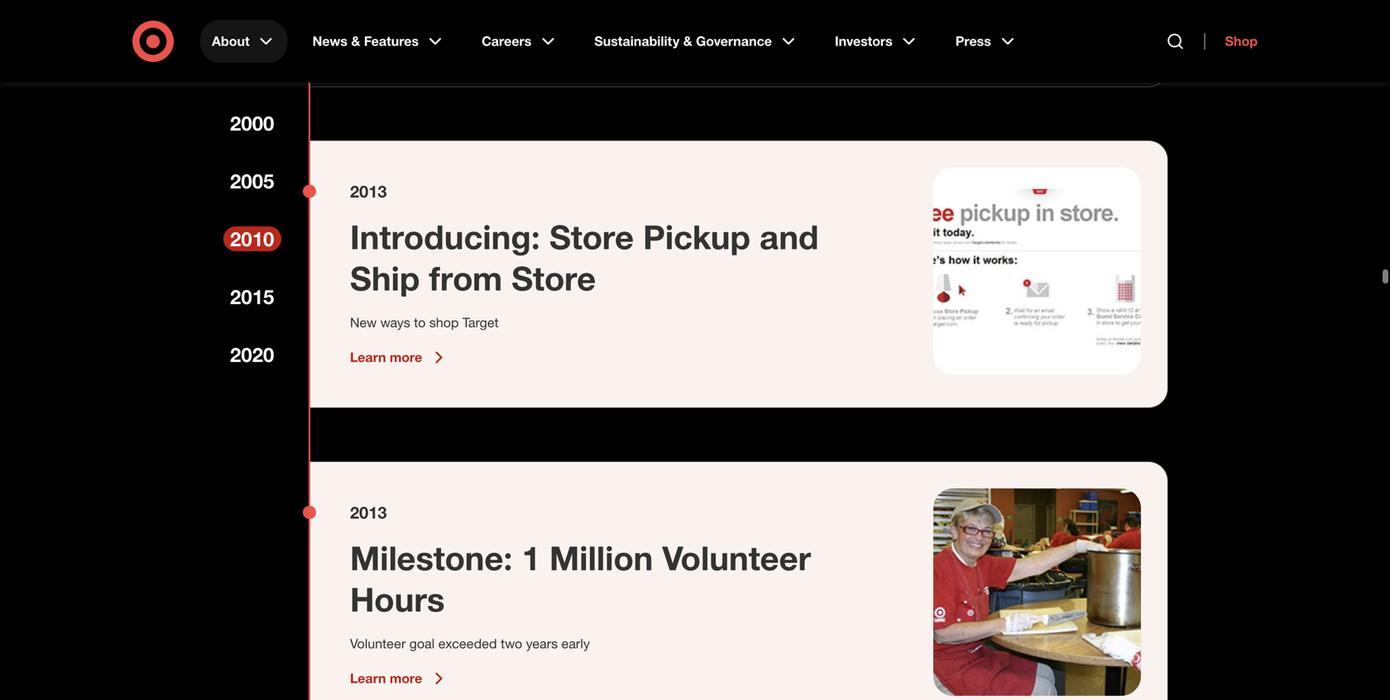 Task type: locate. For each thing, give the bounding box(es) containing it.
graphical user interface, application image
[[933, 168, 1141, 375]]

volunteer
[[662, 538, 811, 579], [350, 636, 406, 653]]

more for introducing:
[[390, 350, 422, 366]]

1 2013 from the top
[[350, 182, 387, 202]]

1 vertical spatial volunteer
[[350, 636, 406, 653]]

2013
[[350, 182, 387, 202], [350, 503, 387, 523]]

careers link
[[470, 20, 570, 63]]

1 horizontal spatial volunteer
[[662, 538, 811, 579]]

shop
[[1225, 33, 1258, 49]]

& left governance
[[683, 33, 692, 49]]

learn more button
[[350, 27, 449, 47], [350, 348, 449, 368], [350, 670, 449, 689]]

learn
[[350, 28, 386, 44], [350, 350, 386, 366], [350, 671, 386, 687]]

more right news in the left top of the page
[[390, 28, 422, 44]]

1 learn more from the top
[[350, 28, 422, 44]]

& inside 'link'
[[683, 33, 692, 49]]

2 vertical spatial more
[[390, 671, 422, 687]]

goal
[[409, 636, 435, 653]]

3 learn from the top
[[350, 671, 386, 687]]

introducing: store pickup and ship from store
[[350, 217, 819, 299]]

1 vertical spatial store
[[512, 258, 596, 299]]

&
[[351, 33, 360, 49], [683, 33, 692, 49]]

learn more button for introducing: store pickup and ship from store
[[350, 348, 449, 368]]

learn more
[[350, 28, 422, 44], [350, 350, 422, 366], [350, 671, 422, 687]]

0 vertical spatial 2013
[[350, 182, 387, 202]]

& right news in the left top of the page
[[351, 33, 360, 49]]

million
[[549, 538, 653, 579]]

3 more from the top
[[390, 671, 422, 687]]

learn more right news in the left top of the page
[[350, 28, 422, 44]]

milestone: 1 million volunteer hours
[[350, 538, 811, 620]]

2005
[[230, 169, 274, 193]]

1 vertical spatial more
[[390, 350, 422, 366]]

3 learn more from the top
[[350, 671, 422, 687]]

0 horizontal spatial &
[[351, 33, 360, 49]]

learn more button down the goal
[[350, 670, 449, 689]]

3 learn more button from the top
[[350, 670, 449, 689]]

2020 link
[[223, 343, 281, 367]]

1 & from the left
[[351, 33, 360, 49]]

learn more down ways
[[350, 350, 422, 366]]

2 vertical spatial learn
[[350, 671, 386, 687]]

store
[[549, 217, 634, 258], [512, 258, 596, 299]]

2015 link
[[223, 285, 281, 309]]

1 vertical spatial learn
[[350, 350, 386, 366]]

1 vertical spatial learn more
[[350, 350, 422, 366]]

sustainability & governance link
[[583, 20, 810, 63]]

1 more from the top
[[390, 28, 422, 44]]

learn more for milestone: 1 million volunteer hours
[[350, 671, 422, 687]]

news & features
[[312, 33, 419, 49]]

about
[[212, 33, 250, 49]]

introducing:
[[350, 217, 540, 258]]

0 vertical spatial learn
[[350, 28, 386, 44]]

2 learn more button from the top
[[350, 348, 449, 368]]

2 learn from the top
[[350, 350, 386, 366]]

to
[[414, 315, 426, 331]]

more down the goal
[[390, 671, 422, 687]]

from
[[429, 258, 502, 299]]

0 vertical spatial learn more
[[350, 28, 422, 44]]

1 horizontal spatial &
[[683, 33, 692, 49]]

more down ways
[[390, 350, 422, 366]]

shop link
[[1204, 33, 1258, 50]]

1 vertical spatial learn more button
[[350, 348, 449, 368]]

2 & from the left
[[683, 33, 692, 49]]

2015
[[230, 285, 274, 309]]

new
[[350, 315, 377, 331]]

0 vertical spatial store
[[549, 217, 634, 258]]

2 2013 from the top
[[350, 503, 387, 523]]

2 more from the top
[[390, 350, 422, 366]]

1 vertical spatial 2013
[[350, 503, 387, 523]]

about link
[[200, 20, 288, 63]]

2010 link
[[223, 227, 281, 252]]

news
[[312, 33, 348, 49]]

more
[[390, 28, 422, 44], [390, 350, 422, 366], [390, 671, 422, 687]]

2 vertical spatial learn more button
[[350, 670, 449, 689]]

2 vertical spatial learn more
[[350, 671, 422, 687]]

sustainability
[[594, 33, 680, 49]]

learn more down the goal
[[350, 671, 422, 687]]

0 vertical spatial volunteer
[[662, 538, 811, 579]]

target
[[462, 315, 499, 331]]

2013 for introducing: store pickup and ship from store
[[350, 182, 387, 202]]

1
[[522, 538, 540, 579]]

learn more button down ways
[[350, 348, 449, 368]]

exceeded
[[438, 636, 497, 653]]

pickup
[[643, 217, 750, 258]]

milestone: 1 million volunteer hours button
[[350, 538, 894, 621]]

0 vertical spatial more
[[390, 28, 422, 44]]

2 learn more from the top
[[350, 350, 422, 366]]

2000
[[230, 111, 274, 135]]

learn more button right news in the left top of the page
[[350, 27, 449, 47]]

0 vertical spatial learn more button
[[350, 27, 449, 47]]



Task type: describe. For each thing, give the bounding box(es) containing it.
learn for milestone:
[[350, 671, 386, 687]]

press link
[[944, 20, 1029, 63]]

investors link
[[823, 20, 931, 63]]

more for milestone:
[[390, 671, 422, 687]]

shop
[[429, 315, 459, 331]]

new ways to shop target
[[350, 315, 499, 331]]

2013 for milestone: 1 million volunteer hours
[[350, 503, 387, 523]]

a man holding a plate of food image
[[933, 489, 1141, 697]]

features
[[364, 33, 419, 49]]

0 horizontal spatial volunteer
[[350, 636, 406, 653]]

early
[[561, 636, 590, 653]]

careers
[[482, 33, 531, 49]]

volunteer inside milestone: 1 million volunteer hours
[[662, 538, 811, 579]]

2020
[[230, 343, 274, 367]]

news & features link
[[301, 20, 457, 63]]

2010
[[230, 227, 274, 251]]

and
[[760, 217, 819, 258]]

1 learn from the top
[[350, 28, 386, 44]]

learn more for introducing: store pickup and ship from store
[[350, 350, 422, 366]]

2005 link
[[223, 169, 281, 194]]

& for features
[[351, 33, 360, 49]]

investors
[[835, 33, 893, 49]]

introducing: store pickup and ship from store button
[[350, 217, 894, 299]]

governance
[[696, 33, 772, 49]]

learn more button for milestone: 1 million volunteer hours
[[350, 670, 449, 689]]

milestone:
[[350, 538, 513, 579]]

years
[[526, 636, 558, 653]]

ship
[[350, 258, 420, 299]]

2000 link
[[223, 111, 281, 136]]

learn for introducing:
[[350, 350, 386, 366]]

volunteer goal exceeded two years early
[[350, 636, 590, 653]]

& for governance
[[683, 33, 692, 49]]

1 learn more button from the top
[[350, 27, 449, 47]]

sustainability & governance
[[594, 33, 772, 49]]

two
[[501, 636, 522, 653]]

press
[[955, 33, 991, 49]]

hours
[[350, 580, 445, 620]]

ways
[[380, 315, 410, 331]]



Task type: vqa. For each thing, say whether or not it's contained in the screenshot.
the right '2021,'
no



